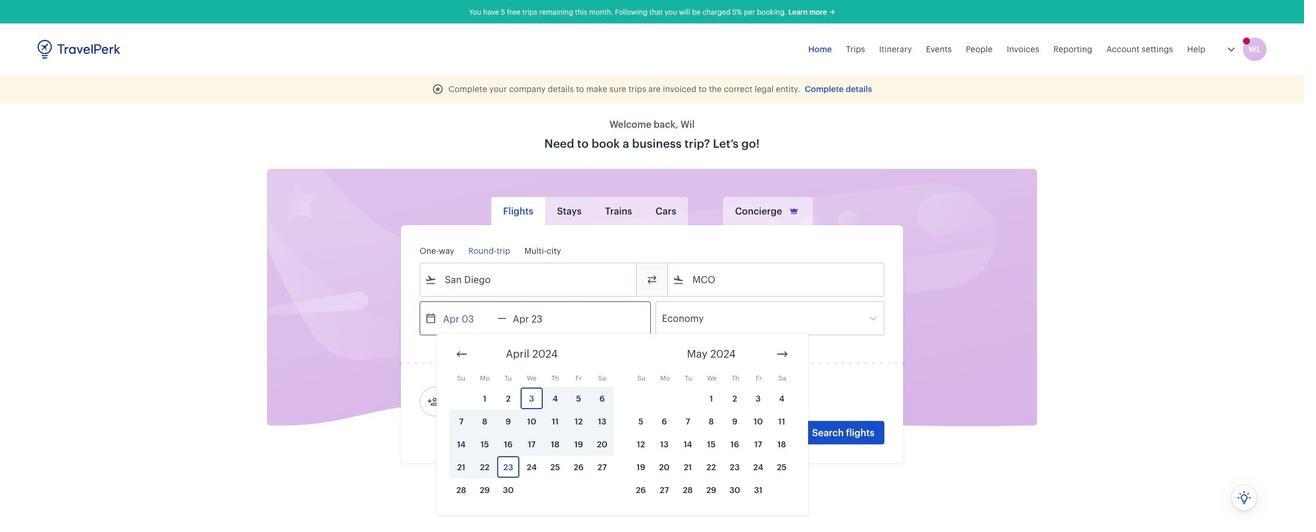 Task type: locate. For each thing, give the bounding box(es) containing it.
From search field
[[437, 271, 621, 289]]

move backward to switch to the previous month. image
[[455, 348, 469, 362]]

calendar application
[[437, 334, 1163, 521]]

Add first traveler search field
[[439, 393, 561, 412]]



Task type: describe. For each thing, give the bounding box(es) containing it.
To search field
[[685, 271, 869, 289]]

move forward to switch to the next month. image
[[776, 348, 790, 362]]

Return text field
[[507, 302, 568, 335]]

Depart text field
[[437, 302, 498, 335]]



